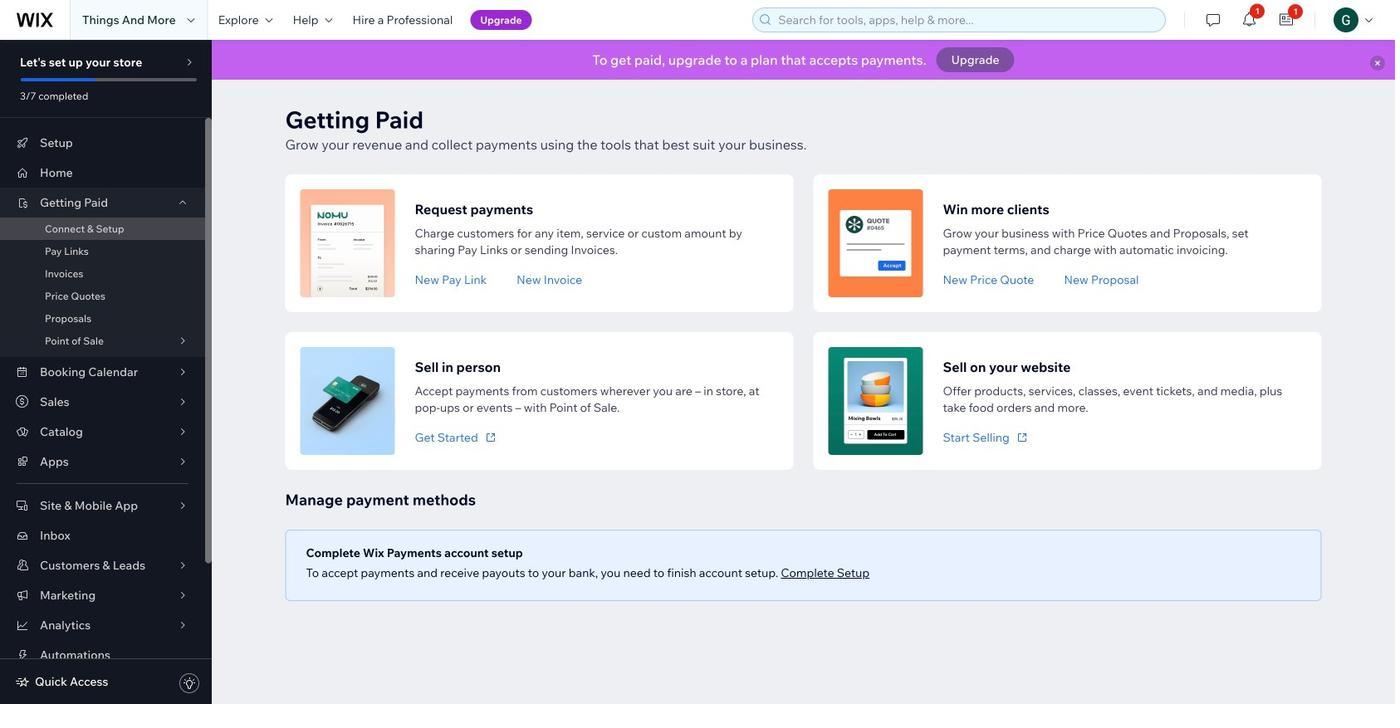Task type: describe. For each thing, give the bounding box(es) containing it.
Search for tools, apps, help & more... field
[[773, 8, 1160, 32]]

sidebar element
[[0, 40, 212, 704]]



Task type: vqa. For each thing, say whether or not it's contained in the screenshot.
'automations' link
no



Task type: locate. For each thing, give the bounding box(es) containing it.
alert
[[212, 40, 1395, 80]]



